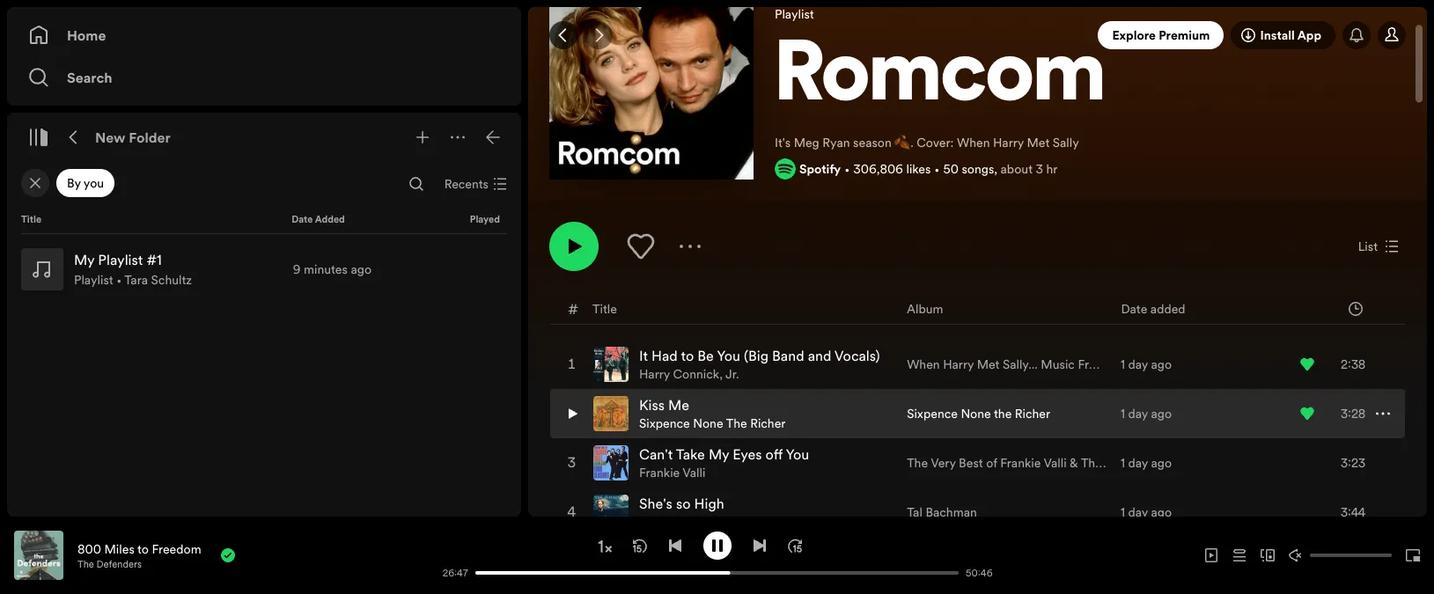 Task type: locate. For each thing, give the bounding box(es) containing it.
group containing playlist
[[14, 241, 514, 298]]

play kiss me by sixpence none the richer image
[[565, 403, 579, 424]]

harry up kiss at left
[[639, 365, 670, 383]]

0 vertical spatial harry
[[993, 134, 1024, 151]]

3 1 from the top
[[1121, 454, 1125, 472]]

the inside kiss me sixpence none the richer
[[726, 415, 747, 432]]

harry
[[993, 134, 1024, 151], [639, 365, 670, 383]]

0 vertical spatial playlist
[[775, 5, 814, 23]]

to left be
[[681, 346, 694, 365]]

3 1 day ago from the top
[[1121, 454, 1172, 472]]

player controls element
[[247, 531, 1001, 580]]

the up eyes
[[726, 415, 747, 432]]

2 1 day ago from the top
[[1121, 405, 1172, 423]]

bachman up "50:46"
[[926, 504, 977, 521]]

now playing: 800 miles to freedom by the defenders footer
[[14, 531, 433, 580]]

harry up '50 songs , about 3 hr'
[[993, 134, 1024, 151]]

1 vertical spatial harry
[[639, 365, 670, 383]]

50
[[943, 160, 959, 178]]

cover:
[[917, 134, 954, 151]]

1 day ago inside kiss me row
[[1121, 405, 1172, 423]]

tal bachman link inside she's so high cell
[[639, 513, 709, 531]]

1
[[1121, 356, 1125, 373], [1121, 405, 1125, 423], [1121, 454, 1125, 472], [1121, 504, 1125, 521]]

date inside # row
[[1121, 300, 1148, 317]]

3:28 cell
[[1300, 390, 1390, 438]]

26:47
[[443, 567, 468, 580]]

group inside main element
[[14, 241, 514, 298]]

she's so high cell
[[593, 489, 731, 536]]

romcom image
[[549, 0, 754, 180]]

home
[[67, 26, 106, 45]]

richer up off
[[750, 415, 786, 432]]

change speed image
[[596, 538, 613, 556]]

title right # column header
[[593, 300, 617, 317]]

None search field
[[402, 170, 430, 198]]

50 songs , about 3 hr
[[943, 160, 1058, 178]]

off
[[766, 445, 783, 464]]

0 horizontal spatial richer
[[750, 415, 786, 432]]

1 horizontal spatial the
[[726, 415, 747, 432]]

harry inside it had to be you (big band and vocals) harry connick, jr.
[[639, 365, 670, 383]]

ago for (big
[[1151, 356, 1172, 373]]

sixpence left the
[[907, 405, 958, 423]]

bachman up previous icon
[[658, 513, 709, 531]]

4 day from the top
[[1128, 504, 1148, 521]]

0 vertical spatial you
[[717, 346, 740, 365]]

3 day from the top
[[1128, 454, 1148, 472]]

day inside kiss me row
[[1128, 405, 1148, 423]]

the
[[726, 415, 747, 432], [77, 558, 94, 571]]

2 ago from the top
[[1151, 405, 1172, 423]]

frankie
[[639, 464, 680, 482]]

none up my
[[693, 415, 723, 432]]

it's meg ryan season 🍂. cover: when harry met sally
[[775, 134, 1079, 151]]

you right be
[[717, 346, 740, 365]]

day
[[1128, 356, 1148, 373], [1128, 405, 1148, 423], [1128, 454, 1148, 472], [1128, 504, 1148, 521]]

ago
[[1151, 356, 1172, 373], [1151, 405, 1172, 423], [1151, 454, 1172, 472], [1151, 504, 1172, 521]]

1 horizontal spatial tal
[[907, 504, 923, 521]]

0 horizontal spatial tal bachman link
[[639, 513, 709, 531]]

defenders
[[96, 558, 142, 571]]

date for date added
[[1121, 300, 1148, 317]]

1 horizontal spatial to
[[681, 346, 694, 365]]

the inside 800 miles to freedom the defenders
[[77, 558, 94, 571]]

can't take my eyes off you link
[[639, 445, 809, 464]]

app
[[1298, 26, 1322, 44]]

2 day from the top
[[1128, 405, 1148, 423]]

date for date added
[[292, 213, 313, 226]]

jr.
[[726, 365, 739, 383]]

306,806 likes
[[853, 160, 931, 178]]

to inside it had to be you (big band and vocals) harry connick, jr.
[[681, 346, 694, 365]]

1 horizontal spatial bachman
[[926, 504, 977, 521]]

0 vertical spatial title
[[21, 213, 41, 226]]

season
[[853, 134, 892, 151]]

kiss
[[639, 395, 665, 415]]

pause image
[[710, 538, 724, 552]]

# column header
[[568, 293, 578, 324]]

duration element
[[1349, 302, 1363, 316]]

ago for richer
[[1151, 405, 1172, 423]]

main element
[[7, 7, 521, 517]]

1 1 day ago from the top
[[1121, 356, 1172, 373]]

none
[[961, 405, 991, 423], [693, 415, 723, 432]]

playlist inside main element
[[74, 271, 113, 289]]

1 vertical spatial title
[[593, 300, 617, 317]]

playlist
[[775, 5, 814, 23], [74, 271, 113, 289]]

0 horizontal spatial playlist
[[74, 271, 113, 289]]

hr
[[1046, 160, 1058, 178]]

sixpence up can't
[[639, 415, 690, 432]]

spotify
[[799, 160, 841, 178]]

ago for you
[[1151, 454, 1172, 472]]

1 vertical spatial playlist
[[74, 271, 113, 289]]

to
[[681, 346, 694, 365], [137, 540, 149, 558]]

she's so high link
[[639, 494, 724, 513]]

the left defenders
[[77, 558, 94, 571]]

install app
[[1260, 26, 1322, 44]]

bachman inside "she's so high tal bachman"
[[658, 513, 709, 531]]

0 vertical spatial date
[[292, 213, 313, 226]]

0 horizontal spatial you
[[717, 346, 740, 365]]

none left the
[[961, 405, 991, 423]]

0 horizontal spatial title
[[21, 213, 41, 226]]

richer right the
[[1015, 405, 1050, 423]]

vocals)
[[835, 346, 880, 365]]

1 inside kiss me row
[[1121, 405, 1125, 423]]

800 miles to freedom link
[[77, 540, 201, 558]]

can't take my eyes off you cell
[[593, 439, 816, 487]]

playlist for playlist • tara schultz
[[74, 271, 113, 289]]

you right off
[[786, 445, 809, 464]]

sixpence none the richer link
[[639, 415, 786, 432]]

1 vertical spatial to
[[137, 540, 149, 558]]

to inside 800 miles to freedom the defenders
[[137, 540, 149, 558]]

1 day ago for richer
[[1121, 405, 1172, 423]]

date inside main element
[[292, 213, 313, 226]]

0 horizontal spatial bachman
[[658, 513, 709, 531]]

previous image
[[668, 538, 682, 552]]

kiss me row
[[550, 389, 1405, 438]]

4 ago from the top
[[1151, 504, 1172, 521]]

duration image
[[1349, 302, 1363, 316]]

she's
[[639, 494, 673, 513]]

list
[[1358, 238, 1378, 255]]

none search field inside main element
[[402, 170, 430, 198]]

added
[[315, 213, 345, 226]]

0 horizontal spatial the
[[77, 558, 94, 571]]

1 vertical spatial date
[[1121, 300, 1148, 317]]

1 1 from the top
[[1121, 356, 1125, 373]]

kiss me link
[[639, 395, 689, 415]]

0 horizontal spatial to
[[137, 540, 149, 558]]

freedom
[[152, 540, 201, 558]]

3
[[1036, 160, 1043, 178]]

0 horizontal spatial date
[[292, 213, 313, 226]]

title
[[21, 213, 41, 226], [593, 300, 617, 317]]

go forward image
[[592, 28, 606, 42]]

title down clear filters image on the left top
[[21, 213, 41, 226]]

explore
[[1112, 26, 1156, 44]]

800
[[77, 540, 101, 558]]

connect to a device image
[[1261, 549, 1275, 563]]

2 1 from the top
[[1121, 405, 1125, 423]]

sixpence none the richer link
[[907, 405, 1050, 423]]

band
[[772, 346, 804, 365]]

date added
[[292, 213, 345, 226]]

the for miles
[[77, 558, 94, 571]]

0 horizontal spatial tal
[[639, 513, 655, 531]]

played
[[470, 213, 500, 226]]

306,806
[[853, 160, 903, 178]]

3 ago from the top
[[1151, 454, 1172, 472]]

# row
[[550, 293, 1405, 325]]

1 horizontal spatial sixpence
[[907, 405, 958, 423]]

(big
[[744, 346, 769, 365]]

ago inside kiss me row
[[1151, 405, 1172, 423]]

you inside it had to be you (big band and vocals) harry connick, jr.
[[717, 346, 740, 365]]

richer
[[1015, 405, 1050, 423], [750, 415, 786, 432]]

tal bachman link
[[907, 504, 977, 521], [639, 513, 709, 531]]

album
[[907, 300, 943, 317]]

1 day ago
[[1121, 356, 1172, 373], [1121, 405, 1172, 423], [1121, 454, 1172, 472], [1121, 504, 1172, 521]]

it
[[639, 346, 648, 365]]

1 day ago for you
[[1121, 454, 1172, 472]]

0 vertical spatial the
[[726, 415, 747, 432]]

3:44
[[1341, 504, 1366, 521]]

1 for you
[[1121, 454, 1125, 472]]

tal bachman link up "50:46"
[[907, 504, 977, 521]]

1 vertical spatial the
[[77, 558, 94, 571]]

me
[[668, 395, 689, 415]]

1 vertical spatial you
[[786, 445, 809, 464]]

by you
[[67, 174, 104, 192]]

0 vertical spatial to
[[681, 346, 694, 365]]

recents
[[444, 175, 489, 193]]

1 horizontal spatial you
[[786, 445, 809, 464]]

go back image
[[556, 28, 571, 42]]

tal bachman link up previous icon
[[639, 513, 709, 531]]

1 ago from the top
[[1151, 356, 1172, 373]]

1 horizontal spatial date
[[1121, 300, 1148, 317]]

0 horizontal spatial harry
[[639, 365, 670, 383]]

explore premium
[[1112, 26, 1210, 44]]

1 horizontal spatial richer
[[1015, 405, 1050, 423]]

had
[[652, 346, 678, 365]]

#
[[568, 299, 578, 318]]

you
[[717, 346, 740, 365], [786, 445, 809, 464]]

group
[[14, 241, 514, 298]]

3:28
[[1341, 405, 1366, 423]]

sixpence
[[907, 405, 958, 423], [639, 415, 690, 432]]

1 horizontal spatial tal bachman link
[[907, 504, 977, 521]]

tal
[[907, 504, 923, 521], [639, 513, 655, 531]]

to for miles
[[137, 540, 149, 558]]

0 horizontal spatial none
[[693, 415, 723, 432]]

my
[[709, 445, 729, 464]]

sixpence inside kiss me sixpence none the richer
[[639, 415, 690, 432]]

to right miles
[[137, 540, 149, 558]]

1 horizontal spatial playlist
[[775, 5, 814, 23]]

the
[[994, 405, 1012, 423]]

day for you
[[1128, 454, 1148, 472]]

1 horizontal spatial title
[[593, 300, 617, 317]]

title inside main element
[[21, 213, 41, 226]]

1 day from the top
[[1128, 356, 1148, 373]]

By you checkbox
[[56, 169, 115, 197]]

0 horizontal spatial sixpence
[[639, 415, 690, 432]]



Task type: describe. For each thing, give the bounding box(es) containing it.
2:38 cell
[[1300, 341, 1390, 388]]

top bar and user menu element
[[528, 7, 1427, 63]]

search link
[[28, 60, 500, 95]]

50:46
[[966, 567, 993, 580]]

met
[[1027, 134, 1050, 151]]

3:44 cell
[[1300, 489, 1390, 536]]

1 day ago for (big
[[1121, 356, 1172, 373]]

about
[[1001, 160, 1033, 178]]

skip forward 15 seconds image
[[788, 538, 802, 552]]

spotify link
[[799, 160, 841, 178]]

can't take my eyes off you frankie valli
[[639, 445, 809, 482]]

install
[[1260, 26, 1295, 44]]

kiss me sixpence none the richer
[[639, 395, 786, 432]]

so
[[676, 494, 691, 513]]

harry connick, jr. link
[[639, 365, 739, 383]]

2:38
[[1341, 356, 1366, 373]]

likes
[[906, 160, 931, 178]]

title inside # row
[[593, 300, 617, 317]]

next image
[[752, 538, 766, 552]]

4 1 from the top
[[1121, 504, 1125, 521]]

meg
[[794, 134, 819, 151]]

spotify image
[[775, 158, 796, 180]]

1 horizontal spatial none
[[961, 405, 991, 423]]

List button
[[1351, 232, 1406, 261]]

sally
[[1053, 134, 1079, 151]]

🍂.
[[895, 134, 914, 151]]

kiss me cell
[[593, 390, 793, 438]]

to for had
[[681, 346, 694, 365]]

it's
[[775, 134, 791, 151]]

1 horizontal spatial harry
[[993, 134, 1024, 151]]

the for me
[[726, 415, 747, 432]]

schultz
[[151, 271, 192, 289]]

tara
[[124, 271, 148, 289]]

miles
[[104, 540, 134, 558]]

clear filters image
[[28, 176, 42, 190]]

Recents, List view field
[[430, 170, 518, 198]]

tal inside "she's so high tal bachman"
[[639, 513, 655, 531]]

she's so high tal bachman
[[639, 494, 724, 531]]

800 miles to freedom the defenders
[[77, 540, 201, 571]]

what's new image
[[1350, 28, 1364, 42]]

day for (big
[[1128, 356, 1148, 373]]

you
[[84, 174, 104, 192]]

frankie valli link
[[639, 464, 706, 482]]

by
[[67, 174, 81, 192]]

connick,
[[673, 365, 723, 383]]

the defenders link
[[77, 558, 142, 571]]

tal bachman
[[907, 504, 977, 521]]

1 for (big
[[1121, 356, 1125, 373]]

premium
[[1159, 26, 1210, 44]]

new folder
[[95, 128, 171, 147]]

sixpence none the richer
[[907, 405, 1050, 423]]

none inside kiss me sixpence none the richer
[[693, 415, 723, 432]]

when
[[957, 134, 990, 151]]

high
[[694, 494, 724, 513]]

you inside can't take my eyes off you frankie valli
[[786, 445, 809, 464]]

search in your library image
[[409, 177, 423, 191]]

added
[[1151, 300, 1186, 317]]

can't
[[639, 445, 673, 464]]

new
[[95, 128, 125, 147]]

explore premium button
[[1098, 21, 1224, 49]]

romcom grid
[[529, 292, 1426, 594]]

richer inside kiss me sixpence none the richer
[[750, 415, 786, 432]]

take
[[676, 445, 705, 464]]

search
[[67, 68, 112, 87]]

valli
[[683, 464, 706, 482]]

day for richer
[[1128, 405, 1148, 423]]

playlist • tara schultz
[[74, 271, 192, 289]]

now playing view image
[[41, 539, 55, 553]]

it had to be you (big band and vocals) harry connick, jr.
[[639, 346, 880, 383]]

folder
[[129, 128, 171, 147]]

date added
[[1121, 300, 1186, 317]]

and
[[808, 346, 831, 365]]

install app link
[[1231, 21, 1336, 49]]

it had to be you (big band and vocals) cell
[[593, 341, 887, 388]]

•
[[116, 271, 122, 289]]

eyes
[[733, 445, 762, 464]]

romcom
[[775, 37, 1105, 121]]

skip back 15 seconds image
[[633, 538, 647, 552]]

1 for richer
[[1121, 405, 1125, 423]]

home link
[[28, 18, 500, 53]]

be
[[698, 346, 714, 365]]

playlist for playlist
[[775, 5, 814, 23]]

it had to be you (big band and vocals) link
[[639, 346, 880, 365]]

volume off image
[[1289, 549, 1303, 563]]

4 1 day ago from the top
[[1121, 504, 1172, 521]]

songs
[[962, 160, 994, 178]]

3:23
[[1341, 454, 1366, 472]]

,
[[994, 160, 998, 178]]

new folder button
[[92, 123, 174, 151]]



Task type: vqa. For each thing, say whether or not it's contained in the screenshot.
connick,
yes



